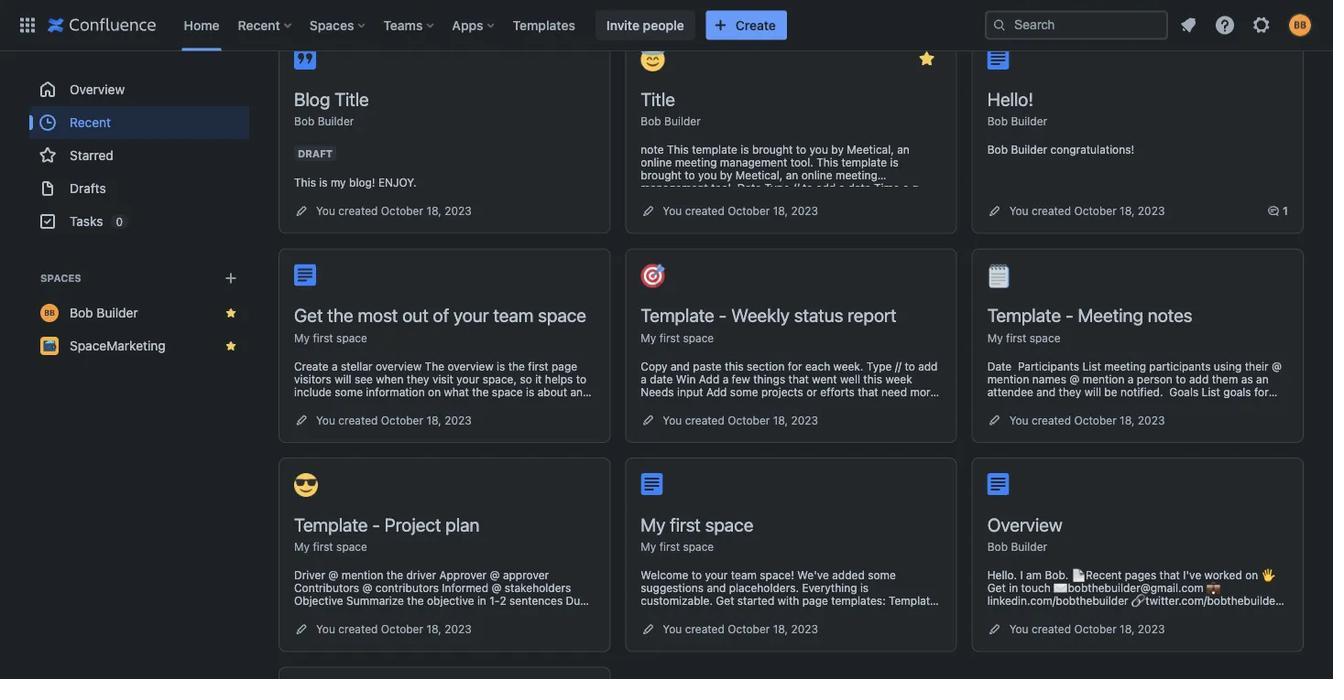 Task type: vqa. For each thing, say whether or not it's contained in the screenshot.
Recent
yes



Task type: locate. For each thing, give the bounding box(es) containing it.
unwatch image
[[887, 48, 909, 70]]

template inside template - project plan my first space
[[294, 514, 368, 536]]

0 horizontal spatial overview
[[70, 82, 125, 97]]

2023 for my first space
[[791, 624, 818, 636]]

2 horizontal spatial recent
[[1086, 569, 1122, 582]]

18, for get the most out of your team space
[[426, 414, 441, 427]]

to
[[1231, 608, 1241, 621], [1076, 621, 1086, 634]]

created for template - weekly status report
[[685, 414, 725, 427]]

created for template - project plan
[[338, 624, 378, 636]]

group containing overview
[[29, 73, 249, 238]]

drafts
[[70, 181, 106, 196]]

my first space link for template - meeting notes
[[987, 332, 1061, 345]]

- inside template - project plan my first space
[[372, 514, 380, 536]]

1 horizontal spatial i
[[1147, 608, 1150, 621]]

get left the in
[[987, 582, 1006, 595]]

- left the project
[[372, 514, 380, 536]]

people
[[643, 17, 684, 33]]

1 horizontal spatial recent
[[238, 17, 280, 33]]

status
[[794, 305, 843, 326]]

you for template - meeting notes
[[1009, 414, 1029, 427]]

template
[[641, 305, 714, 326], [987, 305, 1061, 326], [294, 514, 368, 536]]

1 horizontal spatial am
[[1153, 608, 1169, 621]]

1 horizontal spatial template
[[641, 305, 714, 326]]

1 horizontal spatial spaces
[[310, 17, 354, 33]]

0 horizontal spatial get
[[294, 305, 323, 326]]

page image up overview bob builder
[[987, 474, 1009, 496]]

very
[[1010, 621, 1032, 634]]

2 title from the left
[[641, 88, 675, 110]]

1 title from the left
[[335, 88, 369, 110]]

create button
[[706, 11, 787, 40]]

get inside hello. i am bob. 📄 recent pages that i've worked on 🖐 get in touch ✉️ bobthebuilder@gmail.com 💼 linkedin.com/bobthebuilder 🔗 twitter.com/bobthebuilder 👤 medium.com/bobthebuilder i am so grateful to be here and very excited to get started!
[[987, 582, 1006, 595]]

you for template - project plan
[[316, 624, 335, 636]]

0 vertical spatial i
[[1020, 569, 1023, 582]]

0 vertical spatial get
[[294, 305, 323, 326]]

page image
[[987, 48, 1009, 70], [294, 264, 316, 286], [987, 474, 1009, 496]]

bobthebuilder@gmail.com
[[1068, 582, 1204, 595]]

2 vertical spatial recent
[[1086, 569, 1122, 582]]

0 horizontal spatial -
[[372, 514, 380, 536]]

am left bob. at bottom
[[1026, 569, 1042, 582]]

templates
[[513, 17, 575, 33]]

0 vertical spatial spaces
[[310, 17, 354, 33]]

2023 for overview
[[1138, 624, 1165, 636]]

0 vertical spatial recent
[[238, 17, 280, 33]]

1 vertical spatial unstar this space image
[[224, 339, 238, 354]]

first inside template - weekly status report my first space
[[659, 332, 680, 345]]

2 horizontal spatial -
[[1066, 305, 1074, 326]]

🔗
[[1132, 595, 1143, 608]]

template down :notepad_spiral: image
[[987, 305, 1061, 326]]

bob builder
[[70, 306, 138, 321]]

- left the "weekly"
[[719, 305, 727, 326]]

spacemarketing link
[[29, 330, 249, 363]]

team
[[493, 305, 534, 326]]

template left the "weekly"
[[641, 305, 714, 326]]

october
[[381, 205, 423, 218], [728, 205, 770, 218], [1074, 205, 1117, 218], [381, 414, 423, 427], [728, 414, 770, 427], [1074, 414, 1117, 427], [381, 624, 423, 636], [728, 624, 770, 636], [1074, 624, 1117, 636]]

0 horizontal spatial am
[[1026, 569, 1042, 582]]

page image
[[641, 474, 663, 496]]

spaces
[[310, 17, 354, 33], [40, 273, 81, 285]]

you created october 18, 2023 for template - project plan
[[316, 624, 472, 636]]

:dart: image
[[641, 264, 665, 288], [641, 264, 665, 288]]

builder inside hello! bob builder
[[1011, 115, 1047, 128]]

get the most out of your team space my first space
[[294, 305, 586, 345]]

linkedin.com/bobthebuilder
[[987, 595, 1129, 608]]

october for template - weekly status report
[[728, 414, 770, 427]]

template down :sunglasses: icon
[[294, 514, 368, 536]]

1 horizontal spatial get
[[987, 582, 1006, 595]]

so
[[1172, 608, 1184, 621]]

1 vertical spatial get
[[987, 582, 1006, 595]]

2023 for title
[[791, 205, 818, 218]]

1 vertical spatial spaces
[[40, 273, 81, 285]]

drafts link
[[29, 172, 249, 205]]

my
[[294, 332, 310, 345], [641, 332, 656, 345], [987, 332, 1003, 345], [641, 514, 666, 536], [294, 541, 310, 554], [641, 541, 656, 554]]

1 unstar this space image from the top
[[224, 306, 238, 321]]

2023 for template - weekly status report
[[791, 414, 818, 427]]

my first space link for get the most out of your team space
[[294, 332, 367, 345]]

0 horizontal spatial title
[[335, 88, 369, 110]]

confluence image
[[48, 14, 156, 36], [48, 14, 156, 36]]

created for title
[[685, 205, 725, 218]]

my first space link
[[294, 332, 367, 345], [641, 332, 714, 345], [987, 332, 1061, 345], [294, 541, 367, 554], [641, 541, 714, 554]]

touch
[[1021, 582, 1051, 595]]

template inside template - weekly status report my first space
[[641, 305, 714, 326]]

template for template - meeting notes
[[987, 305, 1061, 326]]

0 horizontal spatial to
[[1076, 621, 1086, 634]]

share image
[[1204, 48, 1226, 70]]

spaces up bob builder
[[40, 273, 81, 285]]

search image
[[992, 18, 1007, 33]]

be
[[1244, 608, 1257, 621]]

created for my first space
[[685, 624, 725, 636]]

recent right the 📄 at bottom right
[[1086, 569, 1122, 582]]

page image right "create a space" "image"
[[294, 264, 316, 286]]

page image down 'search' icon on the right top of page
[[987, 48, 1009, 70]]

0 horizontal spatial template
[[294, 514, 368, 536]]

you for my first space
[[663, 624, 682, 636]]

2 unstar this space image from the top
[[224, 339, 238, 354]]

pages
[[1125, 569, 1157, 582]]

overview for overview bob builder
[[987, 514, 1063, 536]]

blog image
[[294, 48, 316, 70]]

apps
[[452, 17, 483, 33]]

1 horizontal spatial -
[[719, 305, 727, 326]]

i right 🔗
[[1147, 608, 1150, 621]]

overview link
[[29, 73, 249, 106]]

recent right home
[[238, 17, 280, 33]]

title down the people
[[641, 88, 675, 110]]

to left "be"
[[1231, 608, 1241, 621]]

unstar this space image
[[224, 306, 238, 321], [224, 339, 238, 354]]

banner
[[0, 0, 1333, 51]]

template inside template - meeting notes my first space
[[987, 305, 1061, 326]]

template for template - project plan
[[294, 514, 368, 536]]

you created october 18, 2023 for get the most out of your team space
[[316, 414, 472, 427]]

my inside get the most out of your team space my first space
[[294, 332, 310, 345]]

october for get the most out of your team space
[[381, 414, 423, 427]]

:innocent: image
[[641, 48, 665, 71], [641, 48, 665, 71]]

💼
[[1207, 582, 1218, 595]]

hello!
[[987, 88, 1034, 110]]

2 horizontal spatial template
[[987, 305, 1061, 326]]

overview for overview
[[70, 82, 125, 97]]

get left the
[[294, 305, 323, 326]]

overview up hello.
[[987, 514, 1063, 536]]

you for template - weekly status report
[[663, 414, 682, 427]]

spaces button
[[304, 11, 372, 40]]

unstar this space image for bob builder
[[224, 306, 238, 321]]

first inside template - project plan my first space
[[313, 541, 333, 554]]

october for title
[[728, 205, 770, 218]]

you created october 18, 2023 for template - weekly status report
[[663, 414, 818, 427]]

you created october 18, 2023 for template - meeting notes
[[1009, 414, 1165, 427]]

space inside template - project plan my first space
[[336, 541, 367, 554]]

bob inside overview bob builder
[[987, 541, 1008, 554]]

you
[[316, 205, 335, 218], [663, 205, 682, 218], [1009, 205, 1029, 218], [316, 414, 335, 427], [663, 414, 682, 427], [1009, 414, 1029, 427], [316, 624, 335, 636], [663, 624, 682, 636], [1009, 624, 1029, 636]]

created for template - meeting notes
[[1032, 414, 1071, 427]]

to left the get
[[1076, 621, 1086, 634]]

0 vertical spatial page image
[[987, 48, 1009, 70]]

2023
[[445, 205, 472, 218], [791, 205, 818, 218], [1138, 205, 1165, 218], [445, 414, 472, 427], [791, 414, 818, 427], [1138, 414, 1165, 427], [445, 624, 472, 636], [791, 624, 818, 636], [1138, 624, 1165, 636]]

18, for title
[[773, 205, 788, 218]]

am
[[1026, 569, 1042, 582], [1153, 608, 1169, 621]]

18, for template - weekly status report
[[773, 414, 788, 427]]

create a space image
[[220, 268, 242, 290]]

1 horizontal spatial overview
[[987, 514, 1063, 536]]

- inside template - weekly status report my first space
[[719, 305, 727, 326]]

overview
[[70, 82, 125, 97], [987, 514, 1063, 536]]

you for get the most out of your team space
[[316, 414, 335, 427]]

builder
[[318, 115, 354, 128], [664, 115, 701, 128], [1011, 115, 1047, 128], [1011, 143, 1047, 156], [97, 306, 138, 321], [1011, 541, 1047, 554]]

title
[[335, 88, 369, 110], [641, 88, 675, 110]]

builder inside blog title bob builder
[[318, 115, 354, 128]]

title bob builder
[[641, 88, 701, 128]]

unstar this space image inside the spacemarketing link
[[224, 339, 238, 354]]

first
[[313, 332, 333, 345], [659, 332, 680, 345], [1006, 332, 1027, 345], [670, 514, 701, 536], [313, 541, 333, 554], [659, 541, 680, 554]]

my first space link for my first space
[[641, 541, 714, 554]]

template for template - weekly status report
[[641, 305, 714, 326]]

🖐
[[1261, 569, 1272, 582]]

0 horizontal spatial i
[[1020, 569, 1023, 582]]

:sunglasses: image
[[294, 474, 318, 498]]

0 horizontal spatial recent
[[70, 115, 111, 130]]

Search field
[[985, 11, 1168, 40]]

spaces up "blog" image
[[310, 17, 354, 33]]

1 vertical spatial page image
[[294, 264, 316, 286]]

home
[[184, 17, 220, 33]]

recent
[[238, 17, 280, 33], [70, 115, 111, 130], [1086, 569, 1122, 582]]

am left so on the right bottom
[[1153, 608, 1169, 621]]

- for meeting
[[1066, 305, 1074, 326]]

templates link
[[507, 11, 581, 40]]

invite people button
[[595, 11, 695, 40]]

2 vertical spatial page image
[[987, 474, 1009, 496]]

space
[[538, 305, 586, 326], [336, 332, 367, 345], [683, 332, 714, 345], [1030, 332, 1061, 345], [705, 514, 754, 536], [336, 541, 367, 554], [683, 541, 714, 554]]

report
[[848, 305, 897, 326]]

18, for template - meeting notes
[[1120, 414, 1135, 427]]

spaces inside 'spaces' popup button
[[310, 17, 354, 33]]

bob builder link
[[294, 115, 354, 128], [641, 115, 701, 128], [987, 115, 1047, 128], [29, 297, 249, 330], [987, 541, 1047, 554]]

get
[[1089, 621, 1106, 634]]

space inside template - weekly status report my first space
[[683, 332, 714, 345]]

recent up starred
[[70, 115, 111, 130]]

help icon image
[[1214, 14, 1236, 36]]

my inside template - weekly status report my first space
[[641, 332, 656, 345]]

october for my first space
[[728, 624, 770, 636]]

apps button
[[447, 11, 502, 40]]

overview up the recent link
[[70, 82, 125, 97]]

group
[[29, 73, 249, 238]]

plan
[[446, 514, 480, 536]]

0 vertical spatial overview
[[70, 82, 125, 97]]

builder inside overview bob builder
[[1011, 541, 1047, 554]]

18,
[[426, 205, 441, 218], [773, 205, 788, 218], [1120, 205, 1135, 218], [426, 414, 441, 427], [773, 414, 788, 427], [1120, 414, 1135, 427], [426, 624, 441, 636], [773, 624, 788, 636], [1120, 624, 1135, 636]]

i right the in
[[1020, 569, 1023, 582]]

my inside template - project plan my first space
[[294, 541, 310, 554]]

notification icon image
[[1177, 14, 1199, 36]]

my inside template - meeting notes my first space
[[987, 332, 1003, 345]]

builder inside 'title bob builder'
[[664, 115, 701, 128]]

recent button
[[232, 11, 299, 40]]

worked
[[1205, 569, 1242, 582]]

- inside template - meeting notes my first space
[[1066, 305, 1074, 326]]

blog
[[294, 88, 330, 110]]

1 vertical spatial overview
[[987, 514, 1063, 536]]

title right the blog
[[335, 88, 369, 110]]

unstar image
[[916, 48, 938, 70]]

you created october 18, 2023
[[316, 205, 472, 218], [663, 205, 818, 218], [1009, 205, 1165, 218], [316, 414, 472, 427], [663, 414, 818, 427], [1009, 414, 1165, 427], [316, 624, 472, 636], [663, 624, 818, 636], [1009, 624, 1165, 636]]

bob
[[294, 115, 315, 128], [641, 115, 661, 128], [987, 115, 1008, 128], [987, 143, 1008, 156], [70, 306, 93, 321], [987, 541, 1008, 554]]

-
[[719, 305, 727, 326], [1066, 305, 1074, 326], [372, 514, 380, 536]]

invite people
[[606, 17, 684, 33]]

weekly
[[731, 305, 790, 326]]

0 vertical spatial unstar this space image
[[224, 306, 238, 321]]

18, for overview
[[1120, 624, 1135, 636]]

1 horizontal spatial title
[[641, 88, 675, 110]]

- left meeting
[[1066, 305, 1074, 326]]

hello.
[[987, 569, 1017, 582]]

1 vertical spatial recent
[[70, 115, 111, 130]]

get inside get the most out of your team space my first space
[[294, 305, 323, 326]]

i
[[1020, 569, 1023, 582], [1147, 608, 1150, 621]]



Task type: describe. For each thing, give the bounding box(es) containing it.
1
[[1283, 205, 1288, 218]]

teams button
[[378, 11, 441, 40]]

settings icon image
[[1251, 14, 1273, 36]]

recent link
[[29, 106, 249, 139]]

blog!
[[349, 176, 375, 189]]

1 vertical spatial i
[[1147, 608, 1150, 621]]

tasks
[[70, 214, 103, 229]]

:sunglasses: image
[[294, 474, 318, 498]]

1 vertical spatial am
[[1153, 608, 1169, 621]]

in
[[1009, 582, 1018, 595]]

and
[[987, 621, 1007, 634]]

home link
[[178, 11, 225, 40]]

:notepad_spiral: image
[[987, 264, 1011, 288]]

first inside get the most out of your team space my first space
[[313, 332, 333, 345]]

of
[[433, 305, 449, 326]]

recent inside dropdown button
[[238, 17, 280, 33]]

the
[[327, 305, 353, 326]]

this
[[294, 176, 316, 189]]

bob builder link for hello!
[[987, 115, 1047, 128]]

unstar this space image for spacemarketing
[[224, 339, 238, 354]]

overview bob builder
[[987, 514, 1063, 554]]

you created october 18, 2023 for overview
[[1009, 624, 1165, 636]]

star image
[[1263, 48, 1285, 70]]

invite
[[606, 17, 640, 33]]

starred
[[70, 148, 114, 163]]

my first space link for template - project plan
[[294, 541, 367, 554]]

that
[[1160, 569, 1180, 582]]

bob inside 'title bob builder'
[[641, 115, 661, 128]]

blog title bob builder
[[294, 88, 369, 128]]

spacemarketing
[[70, 339, 166, 354]]

you for overview
[[1009, 624, 1029, 636]]

1 horizontal spatial to
[[1231, 608, 1241, 621]]

created for overview
[[1032, 624, 1071, 636]]

excited
[[1035, 621, 1073, 634]]

title inside blog title bob builder
[[335, 88, 369, 110]]

comments image
[[1266, 204, 1281, 219]]

project
[[385, 514, 441, 536]]

here
[[1260, 608, 1283, 621]]

grateful
[[1187, 608, 1228, 621]]

your
[[454, 305, 489, 326]]

👤
[[987, 608, 998, 621]]

meeting
[[1078, 305, 1144, 326]]

✉️
[[1054, 582, 1065, 595]]

most
[[358, 305, 398, 326]]

18, for template - project plan
[[426, 624, 441, 636]]

starred link
[[29, 139, 249, 172]]

first inside template - meeting notes my first space
[[1006, 332, 1027, 345]]

0
[[116, 215, 123, 228]]

out
[[402, 305, 429, 326]]

recent inside hello. i am bob. 📄 recent pages that i've worked on 🖐 get in touch ✉️ bobthebuilder@gmail.com 💼 linkedin.com/bobthebuilder 🔗 twitter.com/bobthebuilder 👤 medium.com/bobthebuilder i am so grateful to be here and very excited to get started!
[[1086, 569, 1122, 582]]

bob builder congratulations!
[[987, 143, 1135, 156]]

draft
[[298, 148, 333, 159]]

0 horizontal spatial spaces
[[40, 273, 81, 285]]

0 vertical spatial am
[[1026, 569, 1042, 582]]

space inside template - meeting notes my first space
[[1030, 332, 1061, 345]]

bob.
[[1045, 569, 1069, 582]]

medium.com/bobthebuilder
[[1002, 608, 1144, 621]]

october for overview
[[1074, 624, 1117, 636]]

is
[[319, 176, 328, 189]]

october for template - meeting notes
[[1074, 414, 1117, 427]]

share image
[[857, 48, 879, 70]]

i've
[[1183, 569, 1202, 582]]

edit image
[[828, 48, 850, 70]]

title inside 'title bob builder'
[[641, 88, 675, 110]]

you created october 18, 2023 for title
[[663, 205, 818, 218]]

bob builder link for title
[[641, 115, 701, 128]]

page image for overview
[[987, 474, 1009, 496]]

october for template - project plan
[[381, 624, 423, 636]]

bob inside blog title bob builder
[[294, 115, 315, 128]]

bob builder link for overview
[[987, 541, 1047, 554]]

this is my blog! enjoy.
[[294, 176, 417, 189]]

18, for my first space
[[773, 624, 788, 636]]

you for title
[[663, 205, 682, 218]]

banner containing home
[[0, 0, 1333, 51]]

bob inside hello! bob builder
[[987, 115, 1008, 128]]

hello! bob builder
[[987, 88, 1047, 128]]

congratulations!
[[1051, 143, 1135, 156]]

:notepad_spiral: image
[[987, 264, 1011, 288]]

teams
[[383, 17, 423, 33]]

hello. i am bob. 📄 recent pages that i've worked on 🖐 get in touch ✉️ bobthebuilder@gmail.com 💼 linkedin.com/bobthebuilder 🔗 twitter.com/bobthebuilder 👤 medium.com/bobthebuilder i am so grateful to be here and very excited to get started!
[[987, 569, 1283, 634]]

page image for get the most out of your team space
[[294, 264, 316, 286]]

appswitcher icon image
[[16, 14, 38, 36]]

2023 for get the most out of your team space
[[445, 414, 472, 427]]

template - project plan my first space
[[294, 514, 480, 554]]

twitter.com/bobthebuilder
[[1146, 595, 1280, 608]]

global element
[[11, 0, 985, 51]]

2023 for template - meeting notes
[[1138, 414, 1165, 427]]

notes
[[1148, 305, 1193, 326]]

enjoy.
[[378, 176, 417, 189]]

📄
[[1072, 569, 1083, 582]]

my
[[331, 176, 346, 189]]

my first space my first space
[[641, 514, 754, 554]]

on
[[1245, 569, 1258, 582]]

2023 for template - project plan
[[445, 624, 472, 636]]

started!
[[1109, 621, 1150, 634]]

edit image
[[1175, 48, 1197, 70]]

my first space link for template - weekly status report
[[641, 332, 714, 345]]

- for weekly
[[719, 305, 727, 326]]

template - weekly status report my first space
[[641, 305, 897, 345]]

created for get the most out of your team space
[[338, 414, 378, 427]]

you created october 18, 2023 for my first space
[[663, 624, 818, 636]]

create
[[736, 17, 776, 33]]

- for project
[[372, 514, 380, 536]]

template - meeting notes my first space
[[987, 305, 1193, 345]]



